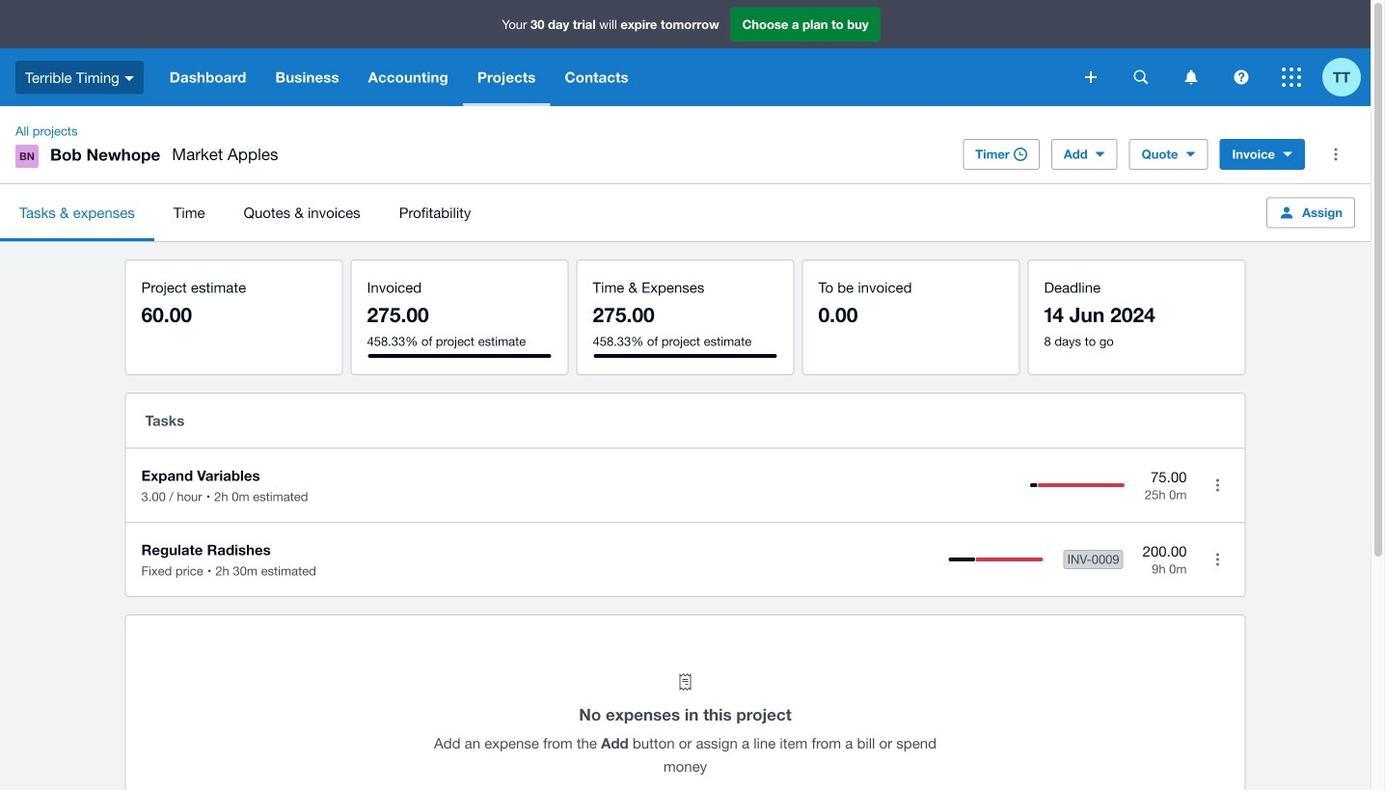 Task type: locate. For each thing, give the bounding box(es) containing it.
1 horizontal spatial svg image
[[1283, 68, 1302, 87]]

svg image
[[1186, 70, 1198, 84], [1235, 70, 1249, 84], [1086, 71, 1097, 83], [124, 76, 134, 81]]

banner
[[0, 0, 1371, 106]]

svg image
[[1283, 68, 1302, 87], [1134, 70, 1149, 84]]



Task type: vqa. For each thing, say whether or not it's contained in the screenshot.
svg image
yes



Task type: describe. For each thing, give the bounding box(es) containing it.
0 horizontal spatial svg image
[[1134, 70, 1149, 84]]

more options image
[[1317, 135, 1356, 174]]



